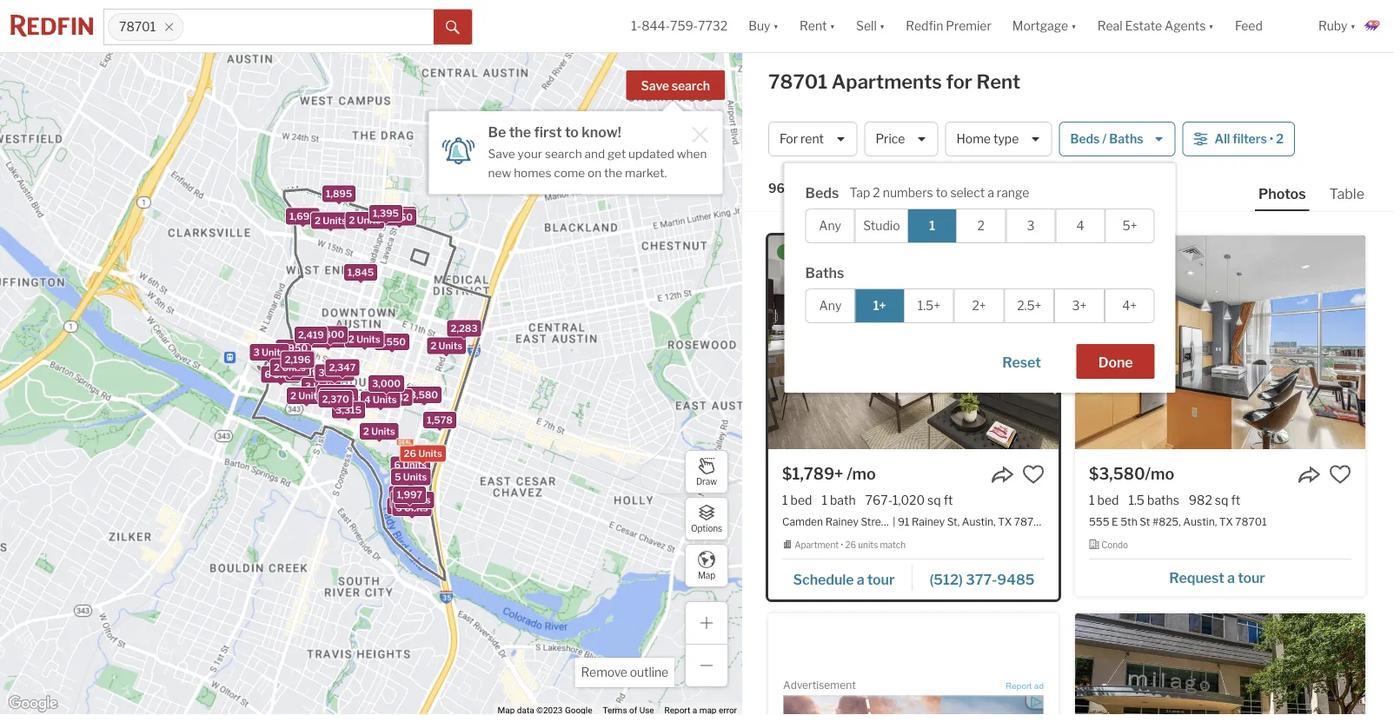 Task type: locate. For each thing, give the bounding box(es) containing it.
1 vertical spatial search
[[545, 146, 582, 161]]

1 checkbox
[[908, 209, 957, 243]]

2,550
[[378, 336, 406, 348]]

0 vertical spatial 26
[[404, 448, 416, 459]]

4 inside map region
[[364, 394, 371, 405]]

1 1 bed from the left
[[782, 493, 812, 508]]

options button
[[685, 497, 729, 541]]

beds inside "dialog"
[[806, 184, 839, 201]]

1 horizontal spatial to
[[936, 185, 948, 200]]

3 ▾ from the left
[[880, 19, 885, 33]]

tx right st,
[[998, 515, 1012, 528]]

baths
[[1110, 132, 1144, 146], [806, 264, 845, 281]]

photo of 91 rainey st, austin, tx 78701 image
[[768, 236, 1059, 449]]

3,000
[[372, 378, 401, 389]]

1 horizontal spatial 1 bed
[[1089, 493, 1119, 508]]

any for studio
[[819, 219, 842, 233]]

0 vertical spatial baths
[[1110, 132, 1144, 146]]

4 right 3 checkbox
[[1077, 219, 1084, 233]]

2 units up 7
[[280, 353, 312, 365]]

tx down 982 sq ft
[[1219, 515, 1233, 528]]

1 ft from the left
[[944, 493, 953, 508]]

Studio checkbox
[[855, 209, 909, 243]]

5th
[[1121, 515, 1138, 528]]

26 units
[[404, 448, 442, 459]]

the right be
[[509, 123, 531, 140]]

a down units at the right bottom
[[857, 571, 865, 588]]

0 vertical spatial 6 units
[[265, 369, 297, 380]]

1 horizontal spatial baths
[[1110, 132, 1144, 146]]

reset
[[1003, 354, 1041, 371]]

a left range
[[988, 185, 994, 200]]

0 vertical spatial •
[[1270, 132, 1274, 146]]

recommended button
[[878, 180, 982, 197]]

save for save your search and get updated when new homes come on the market.
[[488, 146, 515, 161]]

1 any from the top
[[819, 219, 842, 233]]

map
[[698, 571, 716, 581]]

updated
[[629, 146, 674, 161]]

save your search and get updated when new homes come on the market.
[[488, 146, 707, 180]]

0 horizontal spatial 4
[[364, 394, 371, 405]]

1 horizontal spatial /mo
[[1145, 464, 1175, 483]]

sq right 1,020
[[928, 493, 941, 508]]

type
[[994, 132, 1019, 146]]

0 horizontal spatial search
[[545, 146, 582, 161]]

0 horizontal spatial sq
[[928, 493, 941, 508]]

2 units
[[349, 215, 381, 226], [315, 215, 347, 227], [349, 334, 380, 345], [431, 340, 463, 352], [280, 353, 312, 365], [274, 362, 306, 374], [290, 390, 322, 402], [323, 391, 355, 403], [363, 426, 395, 437]]

2 option group from the top
[[806, 289, 1155, 323]]

save up new
[[488, 146, 515, 161]]

• for rentals
[[837, 182, 840, 197]]

2 horizontal spatial •
[[1270, 132, 1274, 146]]

favorite button checkbox
[[1022, 463, 1045, 486]]

tour for schedule a tour
[[867, 571, 895, 588]]

• inside '96 rentals •'
[[837, 182, 840, 197]]

2 1 bed from the left
[[1089, 493, 1119, 508]]

1 horizontal spatial austin,
[[1183, 515, 1217, 528]]

1 vertical spatial 26
[[845, 540, 856, 551]]

2+ radio
[[954, 289, 1004, 323]]

2 bed from the left
[[1098, 493, 1119, 508]]

0 vertical spatial option group
[[806, 209, 1155, 243]]

0 vertical spatial rent
[[800, 19, 827, 33]]

1 horizontal spatial the
[[604, 165, 623, 180]]

▾ left the sell
[[830, 19, 835, 33]]

3 checkbox
[[1006, 209, 1056, 243]]

ft right 982
[[1231, 493, 1241, 508]]

save for save search
[[641, 79, 669, 93]]

st,
[[947, 515, 960, 528]]

767-
[[866, 493, 893, 508]]

bed up 'e' at bottom right
[[1098, 493, 1119, 508]]

rent ▾ button
[[800, 0, 835, 52]]

1 vertical spatial 4
[[364, 394, 371, 405]]

schedule a tour button
[[782, 565, 913, 591]]

0 horizontal spatial 1 bed
[[782, 493, 812, 508]]

bed
[[791, 493, 812, 508], [1098, 493, 1119, 508]]

3 inside checkbox
[[1027, 219, 1035, 233]]

2 favorite button image from the left
[[1329, 463, 1352, 486]]

1 austin, from the left
[[962, 515, 996, 528]]

78701 left remove 78701 icon
[[119, 19, 156, 34]]

photo of 555 e 5th st #825, austin, tx 78701 image
[[1075, 236, 1366, 449]]

0 vertical spatial any
[[819, 219, 842, 233]]

beds up any checkbox
[[806, 184, 839, 201]]

any
[[819, 219, 842, 233], [819, 299, 842, 313]]

1 horizontal spatial 6 units
[[394, 459, 427, 471]]

2,193
[[371, 388, 397, 399]]

6 ▾ from the left
[[1351, 19, 1356, 33]]

options
[[691, 524, 722, 534]]

0 horizontal spatial /mo
[[847, 464, 876, 483]]

submit search image
[[446, 21, 460, 35]]

rent right buy ▾
[[800, 19, 827, 33]]

1 vertical spatial save
[[488, 146, 515, 161]]

rainey right "91" on the right bottom of the page
[[912, 515, 945, 528]]

0 vertical spatial search
[[672, 79, 710, 93]]

1,450
[[386, 212, 413, 223]]

• right filters
[[1270, 132, 1274, 146]]

save down '844-'
[[641, 79, 669, 93]]

the right the on
[[604, 165, 623, 180]]

tour inside button
[[1238, 569, 1266, 586]]

1 horizontal spatial save
[[641, 79, 669, 93]]

apartment • 26 units match
[[795, 540, 906, 551]]

austin, right st,
[[962, 515, 996, 528]]

bed for $3,580
[[1098, 493, 1119, 508]]

1 vertical spatial the
[[604, 165, 623, 180]]

1 horizontal spatial tour
[[1238, 569, 1266, 586]]

rent
[[800, 19, 827, 33], [977, 70, 1021, 93]]

0 horizontal spatial 26
[[404, 448, 416, 459]]

bed for $1,789+
[[791, 493, 812, 508]]

0 horizontal spatial a
[[857, 571, 865, 588]]

2,196
[[285, 354, 311, 366]]

1 vertical spatial to
[[936, 185, 948, 200]]

1 horizontal spatial bed
[[1098, 493, 1119, 508]]

any up 'mins'
[[819, 219, 842, 233]]

1 vertical spatial baths
[[806, 264, 845, 281]]

home type
[[957, 132, 1019, 146]]

2,195
[[392, 489, 418, 501]]

26 up 5 units
[[404, 448, 416, 459]]

0 horizontal spatial to
[[565, 123, 579, 140]]

0 horizontal spatial ft
[[944, 493, 953, 508]]

4 inside option
[[1077, 219, 1084, 233]]

tx
[[998, 515, 1012, 528], [1219, 515, 1233, 528]]

1 horizontal spatial search
[[672, 79, 710, 93]]

a
[[988, 185, 994, 200], [1228, 569, 1235, 586], [857, 571, 865, 588]]

to right first
[[565, 123, 579, 140]]

new
[[784, 247, 806, 257]]

to inside "dialog"
[[936, 185, 948, 200]]

2 ft from the left
[[1231, 493, 1241, 508]]

4+
[[1123, 299, 1137, 313]]

tour right request
[[1238, 569, 1266, 586]]

rainey
[[826, 515, 859, 528], [912, 515, 945, 528]]

option group
[[806, 209, 1155, 243], [806, 289, 1155, 323]]

5 ▾ from the left
[[1209, 19, 1214, 33]]

1 left bath on the right
[[822, 493, 828, 508]]

0 vertical spatial 4
[[1077, 219, 1084, 233]]

0 vertical spatial save
[[641, 79, 669, 93]]

all
[[1215, 132, 1230, 146]]

0 horizontal spatial 6 units
[[265, 369, 297, 380]]

4 left 2,193 on the left of page
[[364, 394, 371, 405]]

2 horizontal spatial a
[[1228, 569, 1235, 586]]

a inside button
[[1228, 569, 1235, 586]]

0 horizontal spatial austin,
[[962, 515, 996, 528]]

ad region
[[783, 696, 1044, 715]]

1 vertical spatial rent
[[977, 70, 1021, 93]]

1 horizontal spatial tx
[[1219, 515, 1233, 528]]

2 austin, from the left
[[1183, 515, 1217, 528]]

any for 1+
[[819, 299, 842, 313]]

3
[[1027, 219, 1035, 233], [312, 334, 318, 345], [253, 347, 260, 358], [318, 367, 325, 379], [305, 381, 311, 392], [320, 388, 327, 399], [394, 494, 400, 506], [399, 495, 405, 506], [391, 501, 397, 512], [396, 502, 402, 514]]

1,020
[[893, 493, 925, 508]]

the
[[509, 123, 531, 140], [604, 165, 623, 180]]

1 horizontal spatial 26
[[845, 540, 856, 551]]

26 left units at the right bottom
[[845, 540, 856, 551]]

/mo up baths on the bottom of the page
[[1145, 464, 1175, 483]]

1 ▾ from the left
[[773, 19, 779, 33]]

1 inside checkbox
[[930, 219, 936, 233]]

555 e 5th st #825, austin, tx 78701
[[1089, 515, 1267, 528]]

0 vertical spatial 6
[[265, 369, 271, 380]]

search up come
[[545, 146, 582, 161]]

rent right the for
[[977, 70, 1021, 93]]

camden
[[782, 515, 823, 528]]

any left 1+
[[819, 299, 842, 313]]

save search button
[[626, 70, 725, 100]]

remove 78701 image
[[164, 22, 174, 32]]

3 units
[[312, 334, 344, 345], [253, 347, 286, 358], [318, 367, 351, 379], [305, 381, 337, 392], [320, 388, 353, 399], [394, 494, 426, 506], [399, 495, 431, 506], [391, 501, 423, 512], [396, 502, 428, 514]]

a inside button
[[857, 571, 865, 588]]

1 bed for $3,580 /mo
[[1089, 493, 1119, 508]]

0 horizontal spatial baths
[[806, 264, 845, 281]]

1 horizontal spatial rent
[[977, 70, 1021, 93]]

1 horizontal spatial ft
[[1231, 493, 1241, 508]]

1 bed up camden
[[782, 493, 812, 508]]

9485
[[997, 571, 1035, 588]]

to inside dialog
[[565, 123, 579, 140]]

1 vertical spatial •
[[837, 182, 840, 197]]

sq right 982
[[1215, 493, 1229, 508]]

4+ radio
[[1105, 289, 1155, 323]]

2 tx from the left
[[1219, 515, 1233, 528]]

844-
[[642, 19, 670, 33]]

1 favorite button image from the left
[[1022, 463, 1045, 486]]

ruby
[[1319, 19, 1348, 33]]

1 vertical spatial any
[[819, 299, 842, 313]]

1 horizontal spatial sq
[[1215, 493, 1229, 508]]

3,580
[[410, 389, 438, 401]]

1 horizontal spatial beds
[[1071, 132, 1100, 146]]

2 any from the top
[[819, 299, 842, 313]]

save inside "button"
[[641, 79, 669, 93]]

save inside save your search and get updated when new homes come on the market.
[[488, 146, 515, 161]]

e
[[1112, 515, 1119, 528]]

/mo up 767- at the bottom right
[[847, 464, 876, 483]]

map region
[[0, 36, 905, 715]]

91
[[898, 515, 910, 528]]

/mo for $1,789+ /mo
[[847, 464, 876, 483]]

• for filters
[[1270, 132, 1274, 146]]

2 rainey from the left
[[912, 515, 945, 528]]

3,450
[[385, 210, 413, 221]]

sell ▾ button
[[846, 0, 896, 52]]

96 rentals •
[[768, 181, 840, 197]]

3+ radio
[[1055, 289, 1105, 323]]

remove outline button
[[575, 658, 675, 688]]

1 horizontal spatial rainey
[[912, 515, 945, 528]]

market.
[[625, 165, 667, 180]]

▾ right the sell
[[880, 19, 885, 33]]

advertisement
[[783, 679, 856, 691]]

favorite button image
[[1022, 463, 1045, 486], [1329, 463, 1352, 486]]

0 horizontal spatial •
[[837, 182, 840, 197]]

▾ right mortgage
[[1071, 19, 1077, 33]]

any inside checkbox
[[819, 219, 842, 233]]

0 horizontal spatial bed
[[791, 493, 812, 508]]

ft up st,
[[944, 493, 953, 508]]

2 /mo from the left
[[1145, 464, 1175, 483]]

1.5+ radio
[[904, 289, 954, 323]]

• right apartment
[[841, 540, 844, 551]]

1.5 baths
[[1129, 493, 1180, 508]]

tap
[[850, 185, 870, 200]]

2 ▾ from the left
[[830, 19, 835, 33]]

ft
[[944, 493, 953, 508], [1231, 493, 1241, 508]]

your
[[518, 146, 543, 161]]

• left tap
[[837, 182, 840, 197]]

▾ for ruby ▾
[[1351, 19, 1356, 33]]

(512) 377-9485 link
[[913, 563, 1045, 593]]

▾ right buy
[[773, 19, 779, 33]]

2 units down 1,895
[[315, 215, 347, 227]]

6 up 5
[[394, 459, 401, 471]]

7732
[[698, 19, 728, 33]]

know!
[[582, 123, 621, 140]]

0 horizontal spatial the
[[509, 123, 531, 140]]

to for select
[[936, 185, 948, 200]]

baths inside button
[[1110, 132, 1144, 146]]

None search field
[[184, 10, 434, 44]]

0 horizontal spatial save
[[488, 146, 515, 161]]

1 rainey from the left
[[826, 515, 859, 528]]

mins
[[819, 247, 843, 257]]

austin,
[[962, 515, 996, 528], [1183, 515, 1217, 528]]

4 ▾ from the left
[[1071, 19, 1077, 33]]

2 vertical spatial •
[[841, 540, 844, 551]]

dialog
[[785, 163, 1176, 393]]

1 horizontal spatial 4
[[1077, 219, 1084, 233]]

1 horizontal spatial favorite button image
[[1329, 463, 1352, 486]]

1 down tap 2 numbers to select a range
[[930, 219, 936, 233]]

78701
[[119, 19, 156, 34], [768, 70, 828, 93], [1014, 515, 1046, 528], [1236, 515, 1267, 528]]

bed up camden
[[791, 493, 812, 508]]

0 vertical spatial to
[[565, 123, 579, 140]]

search inside save your search and get updated when new homes come on the market.
[[545, 146, 582, 161]]

2,347
[[329, 362, 356, 373]]

any inside option
[[819, 299, 842, 313]]

▾ right "agents"
[[1209, 19, 1214, 33]]

:
[[875, 181, 878, 196]]

to for know!
[[565, 123, 579, 140]]

0 horizontal spatial rainey
[[826, 515, 859, 528]]

sq
[[928, 493, 941, 508], [1215, 493, 1229, 508]]

1 bed up 555
[[1089, 493, 1119, 508]]

• inside 'button'
[[1270, 132, 1274, 146]]

1 bed
[[782, 493, 812, 508], [1089, 493, 1119, 508]]

baths down "new 14 mins ago"
[[806, 264, 845, 281]]

1 sq from the left
[[928, 493, 941, 508]]

1 vertical spatial option group
[[806, 289, 1155, 323]]

1,395
[[373, 208, 399, 219]]

0 horizontal spatial favorite button image
[[1022, 463, 1045, 486]]

condo
[[1102, 540, 1128, 551]]

austin, down 982
[[1183, 515, 1217, 528]]

remove
[[581, 665, 628, 680]]

to left select
[[936, 185, 948, 200]]

0 horizontal spatial tx
[[998, 515, 1012, 528]]

a for request a tour
[[1228, 569, 1235, 586]]

1 /mo from the left
[[847, 464, 876, 483]]

6 left 7
[[265, 369, 271, 380]]

▾ for buy ▾
[[773, 19, 779, 33]]

1 vertical spatial 6 units
[[394, 459, 427, 471]]

6 units up 5 units
[[394, 459, 427, 471]]

rainey down bath on the right
[[826, 515, 859, 528]]

1 horizontal spatial a
[[988, 185, 994, 200]]

buy
[[749, 19, 771, 33]]

beds left /
[[1071, 132, 1100, 146]]

beds inside button
[[1071, 132, 1100, 146]]

0 horizontal spatial rent
[[800, 19, 827, 33]]

2 units up 3,315
[[323, 391, 355, 403]]

favorite button image for $3,580 /mo
[[1329, 463, 1352, 486]]

▾ for sell ▾
[[880, 19, 885, 33]]

1 horizontal spatial 6
[[394, 459, 401, 471]]

/mo for $3,580 /mo
[[1145, 464, 1175, 483]]

ago
[[844, 247, 864, 257]]

tour down match on the bottom right of the page
[[867, 571, 895, 588]]

0 horizontal spatial beds
[[806, 184, 839, 201]]

$3,580
[[1089, 464, 1145, 483]]

1 horizontal spatial •
[[841, 540, 844, 551]]

baths right /
[[1110, 132, 1144, 146]]

1 bed from the left
[[791, 493, 812, 508]]

tour inside button
[[867, 571, 895, 588]]

search down 759-
[[672, 79, 710, 93]]

▾ right ruby
[[1351, 19, 1356, 33]]

6 units down 2,196
[[265, 369, 297, 380]]

beds / baths button
[[1059, 122, 1176, 156]]

for
[[946, 70, 973, 93]]

a right request
[[1228, 569, 1235, 586]]

be the first to know! dialog
[[429, 101, 723, 194]]

0 vertical spatial beds
[[1071, 132, 1100, 146]]

5 units
[[395, 471, 427, 483]]

0 horizontal spatial tour
[[867, 571, 895, 588]]

5+ checkbox
[[1105, 209, 1155, 243]]

1 vertical spatial beds
[[806, 184, 839, 201]]



Task type: vqa. For each thing, say whether or not it's contained in the screenshot.
HAS associated with 1
no



Task type: describe. For each thing, give the bounding box(es) containing it.
rent inside rent ▾ dropdown button
[[800, 19, 827, 33]]

favorite button image for $1,789+ /mo
[[1022, 463, 1045, 486]]

1 tx from the left
[[998, 515, 1012, 528]]

4 for 4
[[1077, 219, 1084, 233]]

555
[[1089, 515, 1110, 528]]

1 up 555
[[1089, 493, 1095, 508]]

2 units right 2,800
[[349, 334, 380, 345]]

1 option group from the top
[[806, 209, 1155, 243]]

search inside "button"
[[672, 79, 710, 93]]

for rent button
[[768, 122, 858, 156]]

a for schedule a tour
[[857, 571, 865, 588]]

previous button image
[[782, 334, 800, 351]]

1,997
[[397, 489, 423, 501]]

2,283
[[451, 323, 478, 334]]

mortgage ▾
[[1013, 19, 1077, 33]]

1-
[[631, 19, 642, 33]]

draw button
[[685, 450, 729, 494]]

for
[[780, 132, 798, 146]]

0 vertical spatial the
[[509, 123, 531, 140]]

sell ▾ button
[[856, 0, 885, 52]]

new
[[488, 165, 511, 180]]

photo of 54 rainey st #820, austin, tx 78701 image
[[1075, 614, 1366, 715]]

filters
[[1233, 132, 1267, 146]]

2 units down 4 units
[[363, 426, 395, 437]]

2 inside 'button'
[[1276, 132, 1284, 146]]

sell
[[856, 19, 877, 33]]

be the first to know!
[[488, 123, 621, 140]]

tour for request a tour
[[1238, 569, 1266, 586]]

bath
[[830, 493, 856, 508]]

all filters • 2 button
[[1183, 122, 1295, 156]]

come
[[554, 165, 585, 180]]

0 horizontal spatial 6
[[265, 369, 271, 380]]

ad
[[1034, 681, 1044, 691]]

and
[[585, 146, 605, 161]]

mortgage
[[1013, 19, 1069, 33]]

sort :
[[849, 181, 878, 196]]

units
[[858, 540, 878, 551]]

draw
[[696, 477, 717, 487]]

new 14 mins ago
[[784, 247, 864, 257]]

5
[[395, 471, 401, 483]]

767-1,020 sq ft
[[866, 493, 953, 508]]

96
[[768, 181, 785, 196]]

Any radio
[[806, 289, 856, 323]]

2,800
[[316, 329, 344, 340]]

outline
[[630, 665, 669, 680]]

3,315
[[336, 405, 362, 416]]

the inside save your search and get updated when new homes come on the market.
[[604, 165, 623, 180]]

2 units down 4,950
[[274, 362, 306, 374]]

5+
[[1123, 219, 1138, 233]]

photos button
[[1255, 184, 1326, 211]]

▾ for mortgage ▾
[[1071, 19, 1077, 33]]

4 checkbox
[[1056, 209, 1105, 243]]

baths inside "dialog"
[[806, 264, 845, 281]]

▾ inside dropdown button
[[1209, 19, 1214, 33]]

photos
[[1259, 185, 1306, 202]]

beds for beds / baths
[[1071, 132, 1100, 146]]

2 checkbox
[[956, 209, 1006, 243]]

report
[[1006, 681, 1032, 691]]

real estate agents ▾ link
[[1098, 0, 1214, 52]]

favorite button checkbox
[[1329, 463, 1352, 486]]

2 units down 2,283
[[431, 340, 463, 352]]

2 units down 7 units
[[290, 390, 322, 402]]

78701 down favorite button checkbox
[[1014, 515, 1046, 528]]

price button
[[864, 122, 938, 156]]

1+ radio
[[855, 289, 905, 323]]

home
[[957, 132, 991, 146]]

14
[[807, 247, 818, 257]]

google image
[[4, 693, 62, 715]]

be
[[488, 123, 506, 140]]

a inside "dialog"
[[988, 185, 994, 200]]

78701 apartments for rent
[[768, 70, 1021, 93]]

feed button
[[1225, 0, 1308, 52]]

1 bath
[[822, 493, 856, 508]]

reset button
[[981, 344, 1063, 379]]

buy ▾ button
[[749, 0, 779, 52]]

street
[[861, 515, 891, 528]]

estate
[[1125, 19, 1162, 33]]

1,895
[[326, 188, 352, 199]]

$1,789+ /mo
[[782, 464, 876, 483]]

table
[[1330, 185, 1365, 202]]

Any checkbox
[[806, 209, 855, 243]]

st
[[1140, 515, 1150, 528]]

759-
[[670, 19, 698, 33]]

redfin premier button
[[896, 0, 1002, 52]]

numbers
[[883, 185, 933, 200]]

agents
[[1165, 19, 1206, 33]]

#825,
[[1153, 515, 1181, 528]]

2.5+ radio
[[1004, 289, 1055, 323]]

2 sq from the left
[[1215, 493, 1229, 508]]

78701 up for rent on the top right of the page
[[768, 70, 828, 93]]

1.5+
[[918, 299, 941, 313]]

apartment
[[795, 540, 839, 551]]

1 vertical spatial 6
[[394, 459, 401, 471]]

982
[[1189, 493, 1213, 508]]

schedule
[[793, 571, 854, 588]]

schedule a tour
[[793, 571, 895, 588]]

map button
[[685, 544, 729, 588]]

match
[[880, 540, 906, 551]]

when
[[677, 146, 707, 161]]

4 for 4 units
[[364, 394, 371, 405]]

on
[[588, 165, 602, 180]]

dialog containing beds
[[785, 163, 1176, 393]]

done button
[[1077, 344, 1155, 379]]

2 units left 3,450
[[349, 215, 381, 226]]

1 bed for $1,789+ /mo
[[782, 493, 812, 508]]

78701 down 982 sq ft
[[1236, 515, 1267, 528]]

beds for beds
[[806, 184, 839, 201]]

1,578
[[427, 415, 453, 426]]

26 inside map region
[[404, 448, 416, 459]]

2 inside checkbox
[[978, 219, 985, 233]]

real estate agents ▾
[[1098, 19, 1214, 33]]

select
[[951, 185, 985, 200]]

baths
[[1148, 493, 1180, 508]]

rent ▾
[[800, 19, 835, 33]]

user photo image
[[1363, 16, 1384, 37]]

▾ for rent ▾
[[830, 19, 835, 33]]

redfin
[[906, 19, 943, 33]]

for rent
[[780, 132, 824, 146]]

2+
[[972, 299, 986, 313]]

sort
[[849, 181, 875, 196]]

7
[[289, 367, 295, 378]]

price
[[876, 132, 905, 146]]

1 up camden
[[782, 493, 788, 508]]



